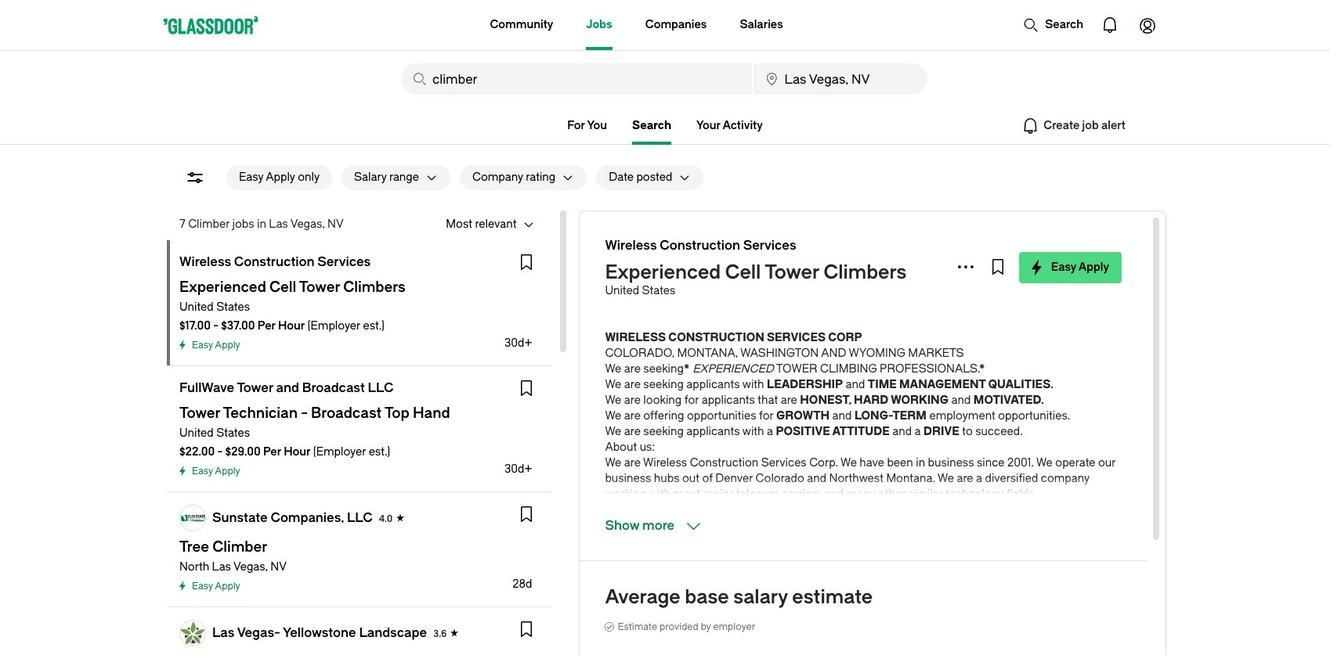 Task type: describe. For each thing, give the bounding box(es) containing it.
Search location field
[[753, 63, 928, 95]]

none field search keyword
[[401, 63, 752, 95]]

Search keyword field
[[401, 63, 752, 95]]

las vegas- yellowstone landscape logo image
[[180, 621, 205, 646]]



Task type: vqa. For each thing, say whether or not it's contained in the screenshot.
Search location field
yes



Task type: locate. For each thing, give the bounding box(es) containing it.
1 horizontal spatial none field
[[753, 63, 928, 95]]

None field
[[401, 63, 752, 95], [753, 63, 928, 95]]

2 none field from the left
[[753, 63, 928, 95]]

0 horizontal spatial none field
[[401, 63, 752, 95]]

lottie animation container image
[[427, 0, 491, 49], [427, 0, 491, 49], [1091, 6, 1129, 44], [1129, 6, 1166, 44]]

none field search location
[[753, 63, 928, 95]]

jobs list element
[[167, 241, 551, 656]]

lottie animation container image
[[1091, 6, 1129, 44], [1129, 6, 1166, 44], [1023, 17, 1039, 33], [1023, 17, 1039, 33]]

1 none field from the left
[[401, 63, 752, 95]]

sunstate companies, llc logo image
[[180, 506, 205, 531]]

open filter menu image
[[186, 168, 204, 187]]



